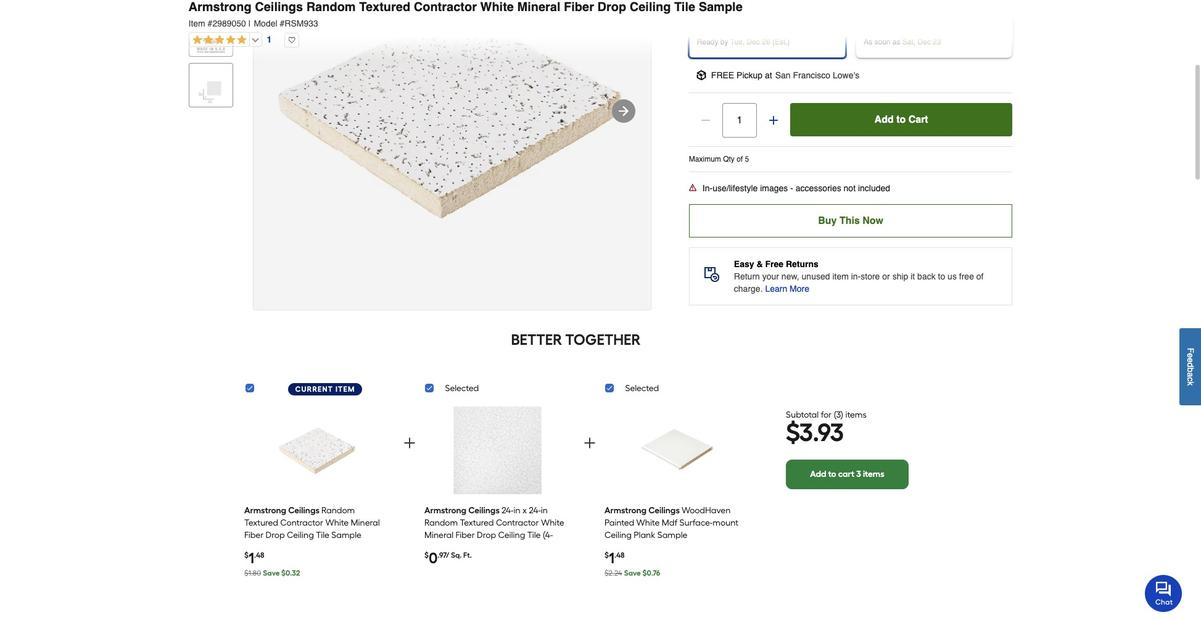 Task type: locate. For each thing, give the bounding box(es) containing it.
2 vertical spatial mineral
[[425, 530, 454, 541]]

1 armstrong ceilings from the left
[[244, 505, 320, 516]]

e
[[1186, 353, 1196, 358], [1186, 358, 1196, 363]]

better together
[[511, 331, 641, 349]]

images
[[761, 183, 788, 193]]

2 horizontal spatial textured
[[460, 518, 494, 528]]

1 title image from the top
[[192, 0, 230, 3]]

2 vertical spatial random
[[425, 518, 458, 528]]

free
[[766, 259, 784, 269]]

24-in x 24-in random textured contractor white mineral fiber drop ceiling tile (4- pack, 16-sq ft / case)
[[425, 505, 565, 553]]

1 horizontal spatial textured
[[359, 0, 411, 14]]

# right item
[[208, 19, 213, 28]]

(
[[834, 410, 837, 420]]

0 vertical spatial items
[[846, 410, 867, 420]]

armstrong for random textured contractor white mineral fiber drop ceiling tile sample
[[244, 505, 286, 516]]

0 horizontal spatial mineral
[[351, 518, 380, 528]]

.48
[[254, 551, 265, 560], [615, 551, 625, 560]]

2 horizontal spatial 1
[[609, 549, 615, 567]]

2 selected from the left
[[626, 383, 659, 394]]

1 $ 1 .48 from the left
[[244, 549, 265, 567]]

1 horizontal spatial sample
[[658, 530, 688, 541]]

mdf
[[662, 518, 678, 528]]

armstrong ceilings 24-in x 24-in random textured contractor white mineral fiber drop ceiling tile (4-pack, 16-sq ft / case) image
[[454, 402, 542, 499]]

(est.)
[[773, 38, 790, 46]]

armstrong ceilings for textured
[[425, 505, 500, 516]]

or
[[883, 272, 890, 281]]

items right cart
[[863, 469, 885, 480]]

0.76
[[647, 569, 661, 578]]

0 vertical spatial mineral
[[518, 0, 561, 14]]

3 armstrong ceilings from the left
[[605, 505, 680, 516]]

1 vertical spatial to
[[938, 272, 946, 281]]

ceiling down painted
[[605, 530, 632, 541]]

ceilings up the mdf
[[649, 505, 680, 516]]

2 horizontal spatial sample
[[699, 0, 743, 14]]

fiber inside random textured contractor white mineral fiber drop ceiling tile sample
[[244, 530, 264, 541]]

1 up $1.80
[[249, 549, 254, 567]]

to inside button
[[897, 114, 906, 125]]

1
[[267, 34, 272, 44], [249, 549, 254, 567], [609, 549, 615, 567]]

free pickup at san francisco lowe's
[[712, 70, 860, 80]]

2 e from the top
[[1186, 358, 1196, 363]]

white inside woodhaven painted white mdf surface-mount ceiling plank sample
[[637, 518, 660, 528]]

$ right $2.24
[[643, 569, 647, 578]]

0 horizontal spatial $ 1 .48
[[244, 549, 265, 567]]

item
[[336, 385, 355, 394]]

plus image
[[403, 436, 417, 451], [583, 436, 598, 451]]

5
[[745, 155, 749, 164]]

2 horizontal spatial 3
[[857, 469, 862, 480]]

0 horizontal spatial 24-
[[502, 505, 514, 516]]

c
[[1186, 377, 1196, 382]]

3 right cart
[[857, 469, 862, 480]]

2 horizontal spatial armstrong ceilings
[[605, 505, 680, 516]]

not
[[844, 183, 856, 193]]

save right $2.24
[[624, 569, 641, 578]]

option group containing ready
[[684, 12, 1018, 63]]

3 for subtotal for ( 3 ) items $ 3 .93
[[837, 410, 841, 420]]

save for ceiling
[[624, 569, 641, 578]]

armstrong inside armstrong ceilings random textured contractor white mineral fiber drop ceiling tile sample item # 2989050 | model # rsm933
[[189, 0, 252, 14]]

1 horizontal spatial selected
[[626, 383, 659, 394]]

2 1 list item from the left
[[605, 401, 751, 584]]

1 plus image from the left
[[403, 436, 417, 451]]

&
[[757, 259, 763, 269]]

0 horizontal spatial of
[[737, 155, 743, 164]]

0 horizontal spatial add
[[811, 469, 827, 480]]

of
[[737, 155, 743, 164], [977, 272, 984, 281]]

2 horizontal spatial tile
[[675, 0, 696, 14]]

24- right x
[[529, 505, 541, 516]]

store
[[861, 272, 880, 281]]

$ 1 .48 up $2.24
[[605, 549, 625, 567]]

better together heading
[[189, 330, 964, 350]]

sample inside woodhaven painted white mdf surface-mount ceiling plank sample
[[658, 530, 688, 541]]

option group
[[684, 12, 1018, 63]]

ceiling up item number 2 9 8 9 0 5 0 and model number r s m 9 3 3 element
[[630, 0, 671, 14]]

new,
[[782, 272, 800, 281]]

selected
[[445, 383, 479, 394], [626, 383, 659, 394]]

accessories
[[796, 183, 842, 193]]

1 horizontal spatial fiber
[[456, 530, 475, 541]]

textured inside 24-in x 24-in random textured contractor white mineral fiber drop ceiling tile (4- pack, 16-sq ft / case)
[[460, 518, 494, 528]]

1 horizontal spatial in
[[541, 505, 548, 516]]

mineral inside random textured contractor white mineral fiber drop ceiling tile sample
[[351, 518, 380, 528]]

armstrong inside 0 list item
[[425, 505, 467, 516]]

of right free
[[977, 272, 984, 281]]

24-
[[502, 505, 514, 516], [529, 505, 541, 516]]

0 horizontal spatial 1
[[249, 549, 254, 567]]

fiber up item number 2 9 8 9 0 5 0 and model number r s m 9 3 3 element
[[564, 0, 594, 14]]

drop inside random textured contractor white mineral fiber drop ceiling tile sample
[[266, 530, 285, 541]]

0 horizontal spatial to
[[829, 469, 837, 480]]

drop
[[598, 0, 627, 14], [266, 530, 285, 541], [477, 530, 496, 541]]

$ left .97/
[[425, 551, 429, 560]]

in left x
[[514, 505, 521, 516]]

textured inside random textured contractor white mineral fiber drop ceiling tile sample
[[244, 518, 278, 528]]

0 horizontal spatial fiber
[[244, 530, 264, 541]]

fiber inside armstrong ceilings random textured contractor white mineral fiber drop ceiling tile sample item # 2989050 | model # rsm933
[[564, 0, 594, 14]]

0 horizontal spatial textured
[[244, 518, 278, 528]]

3 right for
[[837, 410, 841, 420]]

0 horizontal spatial dec
[[747, 38, 760, 46]]

2 save from the left
[[624, 569, 641, 578]]

1 horizontal spatial save
[[624, 569, 641, 578]]

1 horizontal spatial armstrong ceilings
[[425, 505, 500, 516]]

contractor inside random textured contractor white mineral fiber drop ceiling tile sample
[[280, 518, 323, 528]]

0 vertical spatial random
[[307, 0, 356, 14]]

ceilings for 24-in x 24-in random textured contractor white mineral fiber drop ceiling tile (4- pack, 16-sq ft / case)
[[469, 505, 500, 516]]

dec left "26"
[[747, 38, 760, 46]]

tile inside random textured contractor white mineral fiber drop ceiling tile sample
[[316, 530, 330, 541]]

this
[[840, 215, 860, 226]]

ceilings up model at top left
[[255, 0, 303, 14]]

1 horizontal spatial 3
[[837, 410, 841, 420]]

0
[[429, 549, 438, 567]]

tile
[[675, 0, 696, 14], [316, 530, 330, 541], [528, 530, 541, 541]]

drop inside armstrong ceilings random textured contractor white mineral fiber drop ceiling tile sample item # 2989050 | model # rsm933
[[598, 0, 627, 14]]

armstrong ceilings inside 0 list item
[[425, 505, 500, 516]]

ceilings down armstrong ceilings random textured contractor white mineral fiber drop ceiling tile sample image
[[288, 505, 320, 516]]

drop up $1.80 save $ 0.32
[[266, 530, 285, 541]]

add to cart 3 items link
[[786, 460, 909, 489]]

dec left 23
[[918, 38, 931, 46]]

0 horizontal spatial armstrong ceilings
[[244, 505, 320, 516]]

# right model at top left
[[280, 19, 285, 28]]

contractor inside armstrong ceilings random textured contractor white mineral fiber drop ceiling tile sample item # 2989050 | model # rsm933
[[414, 0, 477, 14]]

contractor
[[414, 0, 477, 14], [280, 518, 323, 528], [496, 518, 539, 528]]

save
[[263, 569, 280, 578], [624, 569, 641, 578]]

ceiling inside random textured contractor white mineral fiber drop ceiling tile sample
[[287, 530, 314, 541]]

$ left .93
[[786, 418, 800, 447]]

2 horizontal spatial mineral
[[518, 0, 561, 14]]

1 e from the top
[[1186, 353, 1196, 358]]

2 armstrong ceilings from the left
[[425, 505, 500, 516]]

1 vertical spatial random
[[322, 505, 355, 516]]

-
[[791, 183, 794, 193]]

#
[[208, 19, 213, 28], [280, 19, 285, 28]]

drop up / on the left
[[477, 530, 496, 541]]

add to cart
[[875, 114, 929, 125]]

1 .48 from the left
[[254, 551, 265, 560]]

buy
[[819, 215, 837, 226]]

1 horizontal spatial plus image
[[583, 436, 598, 451]]

24- left x
[[502, 505, 514, 516]]

1 vertical spatial mineral
[[351, 518, 380, 528]]

armstrong ceilings for drop
[[244, 505, 320, 516]]

item number 2 9 8 9 0 5 0 and model number r s m 9 3 3 element
[[189, 17, 1013, 30]]

fiber
[[564, 0, 594, 14], [244, 530, 264, 541], [456, 530, 475, 541]]

contractor inside 24-in x 24-in random textured contractor white mineral fiber drop ceiling tile (4- pack, 16-sq ft / case)
[[496, 518, 539, 528]]

3 for add to cart 3 items
[[857, 469, 862, 480]]

qty
[[723, 155, 735, 164]]

|
[[249, 19, 251, 28]]

ceiling up 0.32
[[287, 530, 314, 541]]

f
[[1186, 348, 1196, 353]]

0 horizontal spatial #
[[208, 19, 213, 28]]

1 horizontal spatial to
[[897, 114, 906, 125]]

0 horizontal spatial drop
[[266, 530, 285, 541]]

0 horizontal spatial selected
[[445, 383, 479, 394]]

0 horizontal spatial contractor
[[280, 518, 323, 528]]

armstrong ceilings for ceiling
[[605, 505, 680, 516]]

0 horizontal spatial save
[[263, 569, 280, 578]]

2 horizontal spatial fiber
[[564, 0, 594, 14]]

1 list item
[[244, 401, 391, 584], [605, 401, 751, 584]]

items
[[846, 410, 867, 420], [863, 469, 885, 480]]

2 horizontal spatial contractor
[[496, 518, 539, 528]]

0 horizontal spatial tile
[[316, 530, 330, 541]]

armstrong for woodhaven painted white mdf surface-mount ceiling plank sample
[[605, 505, 647, 516]]

.48 up $1.80
[[254, 551, 265, 560]]

title image left |
[[192, 16, 230, 54]]

learn
[[766, 284, 788, 294]]

1 down model at top left
[[267, 34, 272, 44]]

0 vertical spatial title image
[[192, 0, 230, 3]]

2 title image from the top
[[192, 16, 230, 54]]

3
[[837, 410, 841, 420], [800, 418, 813, 447], [857, 469, 862, 480]]

soon
[[875, 38, 891, 46]]

0 vertical spatial to
[[897, 114, 906, 125]]

0 horizontal spatial sample
[[332, 530, 362, 541]]

2 plus image from the left
[[583, 436, 598, 451]]

ceiling up case)
[[498, 530, 526, 541]]

return
[[734, 272, 760, 281]]

)
[[841, 410, 844, 420]]

1 horizontal spatial dec
[[918, 38, 931, 46]]

ceilings up / on the left
[[469, 505, 500, 516]]

3 left for
[[800, 418, 813, 447]]

.97/
[[438, 551, 450, 560]]

$ inside $ 0 .97/ sq. ft.
[[425, 551, 429, 560]]

1 horizontal spatial mineral
[[425, 530, 454, 541]]

fiber up $1.80
[[244, 530, 264, 541]]

of inside easy & free returns return your new, unused item in-store or ship it back to us free of charge.
[[977, 272, 984, 281]]

1 for current item
[[249, 549, 254, 567]]

cart
[[839, 469, 855, 480]]

1 horizontal spatial 24-
[[529, 505, 541, 516]]

2 dec from the left
[[918, 38, 931, 46]]

.93
[[813, 418, 844, 447]]

0 horizontal spatial .48
[[254, 551, 265, 560]]

23
[[933, 38, 942, 46]]

pickup image
[[697, 70, 707, 80]]

.48 for ceiling
[[615, 551, 625, 560]]

surface-
[[680, 518, 713, 528]]

textured inside armstrong ceilings random textured contractor white mineral fiber drop ceiling tile sample item # 2989050 | model # rsm933
[[359, 0, 411, 14]]

easy
[[734, 259, 755, 269]]

0 horizontal spatial in
[[514, 505, 521, 516]]

e up d
[[1186, 353, 1196, 358]]

$ up $1.80
[[244, 551, 249, 560]]

e up 'b'
[[1186, 358, 1196, 363]]

add inside button
[[875, 114, 894, 125]]

buy this now
[[819, 215, 884, 226]]

1 horizontal spatial 1 list item
[[605, 401, 751, 584]]

for
[[821, 410, 832, 420]]

1 horizontal spatial 1
[[267, 34, 272, 44]]

ceiling
[[630, 0, 671, 14], [287, 530, 314, 541], [498, 530, 526, 541], [605, 530, 632, 541]]

warning image
[[689, 184, 697, 191]]

1 1 list item from the left
[[244, 401, 391, 584]]

case)
[[483, 543, 506, 553]]

0 vertical spatial add
[[875, 114, 894, 125]]

$ 1 .48
[[244, 549, 265, 567], [605, 549, 625, 567]]

cart
[[909, 114, 929, 125]]

subtotal
[[786, 410, 819, 420]]

sample
[[699, 0, 743, 14], [332, 530, 362, 541], [658, 530, 688, 541]]

1 horizontal spatial tile
[[528, 530, 541, 541]]

0 vertical spatial of
[[737, 155, 743, 164]]

.48 up $2.24
[[615, 551, 625, 560]]

items right )
[[846, 410, 867, 420]]

1 for selected
[[609, 549, 615, 567]]

learn more link
[[766, 283, 810, 295]]

2 .48 from the left
[[615, 551, 625, 560]]

save right $1.80
[[263, 569, 280, 578]]

to
[[897, 114, 906, 125], [938, 272, 946, 281], [829, 469, 837, 480]]

random inside random textured contractor white mineral fiber drop ceiling tile sample
[[322, 505, 355, 516]]

white
[[481, 0, 514, 14], [326, 518, 349, 528], [541, 518, 565, 528], [637, 518, 660, 528]]

mineral
[[518, 0, 561, 14], [351, 518, 380, 528], [425, 530, 454, 541]]

1 horizontal spatial .48
[[615, 551, 625, 560]]

random
[[307, 0, 356, 14], [322, 505, 355, 516], [425, 518, 458, 528]]

0 horizontal spatial plus image
[[403, 436, 417, 451]]

1 horizontal spatial drop
[[477, 530, 496, 541]]

1 horizontal spatial of
[[977, 272, 984, 281]]

$ 0 .97/ sq. ft.
[[425, 549, 472, 567]]

$ right $1.80
[[281, 569, 286, 578]]

1 vertical spatial add
[[811, 469, 827, 480]]

armstrong ceilings random textured contractor white mineral fiber drop ceiling tile sample image
[[274, 402, 361, 499]]

fiber up sq
[[456, 530, 475, 541]]

1 vertical spatial title image
[[192, 16, 230, 54]]

1 horizontal spatial $ 1 .48
[[605, 549, 625, 567]]

0 horizontal spatial 1 list item
[[244, 401, 391, 584]]

us
[[948, 272, 957, 281]]

$1.80 save $ 0.32
[[244, 569, 300, 578]]

title image
[[192, 0, 230, 3], [192, 16, 230, 54]]

textured
[[359, 0, 411, 14], [244, 518, 278, 528], [460, 518, 494, 528]]

current
[[295, 385, 333, 394]]

in right x
[[541, 505, 548, 516]]

plus image
[[768, 114, 780, 127]]

armstrong
[[189, 0, 252, 14], [244, 505, 286, 516], [425, 505, 467, 516], [605, 505, 647, 516]]

drop inside 24-in x 24-in random textured contractor white mineral fiber drop ceiling tile (4- pack, 16-sq ft / case)
[[477, 530, 496, 541]]

$ 1 .48 for random textured contractor white mineral fiber drop ceiling tile sample
[[244, 549, 265, 567]]

1 horizontal spatial contractor
[[414, 0, 477, 14]]

1 list item for selected
[[605, 401, 751, 584]]

model
[[254, 19, 277, 28]]

tue,
[[731, 38, 745, 46]]

dec
[[747, 38, 760, 46], [918, 38, 931, 46]]

easy & free returns return your new, unused item in-store or ship it back to us free of charge.
[[734, 259, 984, 294]]

$ 1 .48 up $1.80
[[244, 549, 265, 567]]

title image up item
[[192, 0, 230, 3]]

in-
[[703, 183, 713, 193]]

drop up item number 2 9 8 9 0 5 0 and model number r s m 9 3 3 element
[[598, 0, 627, 14]]

painted
[[605, 518, 635, 528]]

1 vertical spatial of
[[977, 272, 984, 281]]

of left the 5
[[737, 155, 743, 164]]

1 save from the left
[[263, 569, 280, 578]]

1 24- from the left
[[502, 505, 514, 516]]

2 horizontal spatial drop
[[598, 0, 627, 14]]

ceilings
[[255, 0, 303, 14], [288, 505, 320, 516], [469, 505, 500, 516], [649, 505, 680, 516]]

1 selected from the left
[[445, 383, 479, 394]]

by
[[721, 38, 729, 46]]

1 horizontal spatial add
[[875, 114, 894, 125]]

2 $ 1 .48 from the left
[[605, 549, 625, 567]]

f e e d b a c k button
[[1180, 329, 1202, 406]]

d
[[1186, 363, 1196, 368]]

1 up $2.24
[[609, 549, 615, 567]]

ceilings inside 0 list item
[[469, 505, 500, 516]]

ship
[[893, 272, 909, 281]]

2 horizontal spatial to
[[938, 272, 946, 281]]

1 horizontal spatial #
[[280, 19, 285, 28]]

2 vertical spatial to
[[829, 469, 837, 480]]



Task type: describe. For each thing, give the bounding box(es) containing it.
$2.24 save $ 0.76
[[605, 569, 661, 578]]

free
[[712, 70, 735, 80]]

to inside easy & free returns return your new, unused item in-store or ship it back to us free of charge.
[[938, 272, 946, 281]]

armstrong for 24-in x 24-in random textured contractor white mineral fiber drop ceiling tile (4- pack, 16-sq ft / case)
[[425, 505, 467, 516]]

sample inside armstrong ceilings random textured contractor white mineral fiber drop ceiling tile sample item # 2989050 | model # rsm933
[[699, 0, 743, 14]]

learn more
[[766, 284, 810, 294]]

heart outline image
[[285, 33, 300, 48]]

rsm933
[[285, 19, 318, 28]]

better
[[511, 331, 562, 349]]

pack,
[[425, 543, 446, 553]]

2 24- from the left
[[529, 505, 541, 516]]

ft
[[470, 543, 476, 553]]

current item
[[295, 385, 355, 394]]

k
[[1186, 382, 1196, 386]]

1 # from the left
[[208, 19, 213, 28]]

random textured contractor white mineral fiber drop ceiling tile sample
[[244, 505, 380, 541]]

b
[[1186, 368, 1196, 373]]

add to cart button
[[791, 103, 1013, 136]]

to for add to cart 3 items
[[829, 469, 837, 480]]

ceiling inside woodhaven painted white mdf surface-mount ceiling plank sample
[[605, 530, 632, 541]]

plank
[[634, 530, 656, 541]]

tile inside armstrong ceilings random textured contractor white mineral fiber drop ceiling tile sample item # 2989050 | model # rsm933
[[675, 0, 696, 14]]

a
[[1186, 373, 1196, 377]]

1 vertical spatial items
[[863, 469, 885, 480]]

ceilings inside armstrong ceilings random textured contractor white mineral fiber drop ceiling tile sample item # 2989050 | model # rsm933
[[255, 0, 303, 14]]

returns
[[786, 259, 819, 269]]

1 list item for current item
[[244, 401, 391, 584]]

ceilings for random textured contractor white mineral fiber drop ceiling tile sample
[[288, 505, 320, 516]]

sat,
[[903, 38, 916, 46]]

at
[[765, 70, 773, 80]]

as
[[864, 38, 873, 46]]

plus image for random textured contractor white mineral fiber drop ceiling tile sample
[[403, 436, 417, 451]]

mineral inside armstrong ceilings random textured contractor white mineral fiber drop ceiling tile sample item # 2989050 | model # rsm933
[[518, 0, 561, 14]]

f e e d b a c k
[[1186, 348, 1196, 386]]

random inside 24-in x 24-in random textured contractor white mineral fiber drop ceiling tile (4- pack, 16-sq ft / case)
[[425, 518, 458, 528]]

mineral inside 24-in x 24-in random textured contractor white mineral fiber drop ceiling tile (4- pack, 16-sq ft / case)
[[425, 530, 454, 541]]

tile inside 24-in x 24-in random textured contractor white mineral fiber drop ceiling tile (4- pack, 16-sq ft / case)
[[528, 530, 541, 541]]

armstrong ceilings woodhaven painted white mdf surface-mount ceiling plank sample image
[[634, 402, 722, 499]]

ft.
[[464, 551, 472, 560]]

charge.
[[734, 284, 763, 294]]

woodhaven painted white mdf surface-mount ceiling plank sample
[[605, 505, 739, 541]]

items inside subtotal for ( 3 ) items $ 3 .93
[[846, 410, 867, 420]]

armstrong ceilings  #rsm933 image
[[253, 0, 651, 310]]

$ inside subtotal for ( 3 ) items $ 3 .93
[[786, 418, 800, 447]]

buy this now button
[[689, 204, 1013, 238]]

together
[[566, 331, 641, 349]]

free
[[960, 272, 975, 281]]

it
[[911, 272, 915, 281]]

in-use/lifestyle images - accessories not included
[[703, 183, 891, 193]]

2 # from the left
[[280, 19, 285, 28]]

0.32
[[286, 569, 300, 578]]

as soon as sat, dec 23
[[864, 38, 942, 46]]

maximum qty of 5
[[689, 155, 749, 164]]

/
[[478, 543, 481, 553]]

as
[[893, 38, 901, 46]]

ceiling inside 24-in x 24-in random textured contractor white mineral fiber drop ceiling tile (4- pack, 16-sq ft / case)
[[498, 530, 526, 541]]

plus image for 24-in x 24-in random textured contractor white mineral fiber drop ceiling tile (4- pack, 16-sq ft / case)
[[583, 436, 598, 451]]

san
[[776, 70, 791, 80]]

chat invite button image
[[1146, 575, 1183, 612]]

26
[[762, 38, 771, 46]]

Stepper number input field with increment and decrement buttons number field
[[723, 103, 757, 138]]

ceilings for woodhaven painted white mdf surface-mount ceiling plank sample
[[649, 505, 680, 516]]

random inside armstrong ceilings random textured contractor white mineral fiber drop ceiling tile sample item # 2989050 | model # rsm933
[[307, 0, 356, 14]]

1 dec from the left
[[747, 38, 760, 46]]

back
[[918, 272, 936, 281]]

2 in from the left
[[541, 505, 548, 516]]

subtotal for ( 3 ) items $ 3 .93
[[786, 410, 867, 447]]

$2.24
[[605, 569, 623, 578]]

selected for woodhaven painted white mdf surface-mount ceiling plank sample
[[626, 383, 659, 394]]

francisco
[[793, 70, 831, 80]]

unused
[[802, 272, 830, 281]]

$ 1 .48 for woodhaven painted white mdf surface-mount ceiling plank sample
[[605, 549, 625, 567]]

$ up $2.24
[[605, 551, 609, 560]]

x
[[523, 505, 527, 516]]

pickup
[[737, 70, 763, 80]]

add to cart 3 items
[[811, 469, 885, 480]]

mount
[[713, 518, 739, 528]]

.48 for drop
[[254, 551, 265, 560]]

(4-
[[543, 530, 553, 541]]

white inside 24-in x 24-in random textured contractor white mineral fiber drop ceiling tile (4- pack, 16-sq ft / case)
[[541, 518, 565, 528]]

fiber inside 24-in x 24-in random textured contractor white mineral fiber drop ceiling tile (4- pack, 16-sq ft / case)
[[456, 530, 475, 541]]

2989050
[[213, 19, 246, 28]]

included
[[858, 183, 891, 193]]

maximum
[[689, 155, 721, 164]]

add for add to cart
[[875, 114, 894, 125]]

0 list item
[[425, 401, 571, 584]]

sample inside random textured contractor white mineral fiber drop ceiling tile sample
[[332, 530, 362, 541]]

1 in from the left
[[514, 505, 521, 516]]

lowe's
[[833, 70, 860, 80]]

sq.
[[451, 551, 462, 560]]

$1.80
[[244, 569, 261, 578]]

add for add to cart 3 items
[[811, 469, 827, 480]]

armstrong ceilings  #rsm933 - thumbnail4 image
[[192, 66, 230, 104]]

woodhaven
[[682, 505, 731, 516]]

arrow right image
[[616, 104, 631, 118]]

white inside armstrong ceilings random textured contractor white mineral fiber drop ceiling tile sample item # 2989050 | model # rsm933
[[481, 0, 514, 14]]

in-
[[852, 272, 861, 281]]

use/lifestyle
[[713, 183, 758, 193]]

save for drop
[[263, 569, 280, 578]]

item
[[189, 19, 205, 28]]

minus image
[[700, 114, 712, 127]]

5 stars image
[[189, 35, 247, 46]]

ceiling inside armstrong ceilings random textured contractor white mineral fiber drop ceiling tile sample item # 2989050 | model # rsm933
[[630, 0, 671, 14]]

16-
[[448, 543, 458, 553]]

white inside random textured contractor white mineral fiber drop ceiling tile sample
[[326, 518, 349, 528]]

now
[[863, 215, 884, 226]]

0 horizontal spatial 3
[[800, 418, 813, 447]]

selected for 24-in x 24-in random textured contractor white mineral fiber drop ceiling tile (4- pack, 16-sq ft / case)
[[445, 383, 479, 394]]

to for add to cart
[[897, 114, 906, 125]]

ready
[[697, 38, 719, 46]]



Task type: vqa. For each thing, say whether or not it's contained in the screenshot.
with within The Average Rating May Include Incentivized Reviews That Are Labeled With A Badge. Select Customers Might Be Asked To Provide Honest Feedback (Good Or Bad) In Exchange For A Small Reward.
no



